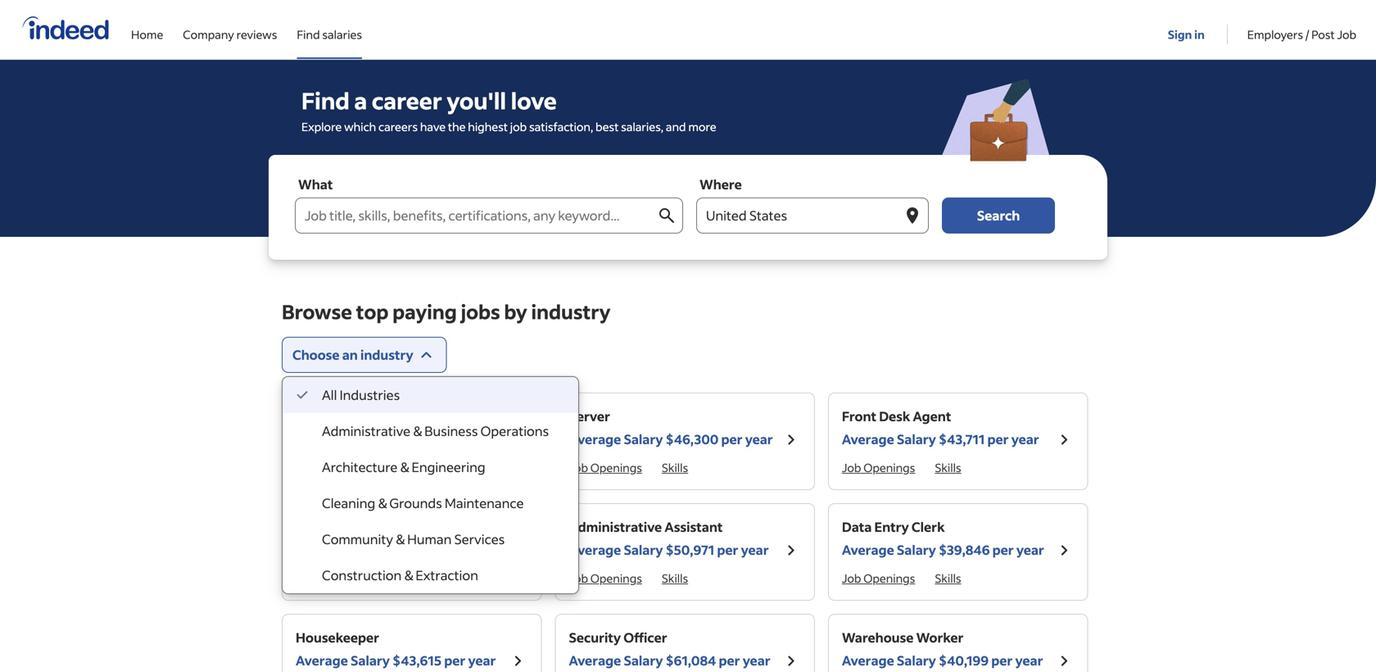 Task type: vqa. For each thing, say whether or not it's contained in the screenshot.
Warehouse within the Warehouse Worker Average Salary $40,199 per year
yes



Task type: describe. For each thing, give the bounding box(es) containing it.
have
[[420, 119, 446, 134]]

openings for desk
[[864, 460, 916, 475]]

business
[[425, 422, 478, 439]]

skills for $50,971 per year
[[662, 571, 689, 586]]

extraction
[[416, 567, 478, 583]]

job openings for front desk agent average salary $43,711 per year
[[842, 460, 916, 475]]

cleaning & grounds maintenance
[[322, 495, 524, 511]]

desk
[[880, 408, 911, 425]]

average inside 'data entry clerk average salary $39,846 per year'
[[842, 541, 895, 558]]

company reviews
[[183, 27, 277, 42]]

1 horizontal spatial industry
[[531, 299, 611, 324]]

agent
[[913, 408, 952, 425]]

warehouse for warehouse associate average salary $34,606 per year
[[296, 408, 368, 425]]

sign in link
[[1168, 1, 1208, 57]]

skills link for $46,300 per year
[[662, 460, 689, 475]]

year inside 'server average salary $46,300 per year'
[[746, 431, 773, 447]]

job openings link for administrative assistant average salary $50,971 per year
[[569, 571, 642, 586]]

employers / post job link
[[1248, 0, 1357, 56]]

community & human services
[[322, 531, 505, 547]]

maintenance
[[445, 495, 524, 511]]

post
[[1312, 27, 1336, 42]]

administrative for average
[[569, 518, 662, 535]]

search button
[[942, 198, 1056, 234]]

careers
[[379, 119, 418, 134]]

crew member average salary $44,921 per year
[[296, 518, 497, 558]]

all industries
[[322, 386, 400, 403]]

average inside warehouse associate average salary $34,606 per year
[[296, 431, 348, 447]]

data entry clerk average salary $39,846 per year
[[842, 518, 1045, 558]]

job for crew member average salary $44,921 per year
[[296, 571, 315, 586]]

clerk
[[912, 518, 945, 535]]

job openings for administrative assistant average salary $50,971 per year
[[569, 571, 642, 586]]

list box containing all industries
[[283, 377, 579, 593]]

salary inside the crew member average salary $44,921 per year
[[351, 541, 390, 558]]

find for salaries
[[297, 27, 320, 42]]

member
[[331, 518, 384, 535]]

salaries
[[322, 27, 362, 42]]

you'll
[[447, 86, 507, 115]]

job
[[510, 119, 527, 134]]

per inside warehouse associate average salary $34,606 per year
[[447, 431, 468, 447]]

job openings link for server average salary $46,300 per year
[[569, 460, 642, 475]]

year inside security officer average salary $61,084 per year
[[743, 652, 771, 669]]

job openings link for front desk agent average salary $43,711 per year
[[842, 460, 916, 475]]

administrative assistant average salary $50,971 per year
[[569, 518, 769, 558]]

services
[[454, 531, 505, 547]]

officer
[[624, 629, 668, 646]]

$46,300
[[666, 431, 719, 447]]

year inside the warehouse worker average salary $40,199 per year
[[1016, 652, 1044, 669]]

year inside administrative assistant average salary $50,971 per year
[[741, 541, 769, 558]]

& for construction
[[404, 567, 413, 583]]

by
[[504, 299, 527, 324]]

& for architecture
[[400, 459, 409, 475]]

skills for $44,921 per year
[[389, 571, 415, 586]]

construction & extraction
[[322, 567, 478, 583]]

skills link for $43,711 per year
[[935, 460, 962, 475]]

construction
[[322, 567, 402, 583]]

year inside 'data entry clerk average salary $39,846 per year'
[[1017, 541, 1045, 558]]

average inside 'server average salary $46,300 per year'
[[569, 431, 621, 447]]

salaries,
[[621, 119, 664, 134]]

choose an industry
[[293, 346, 414, 363]]

year inside the front desk agent average salary $43,711 per year
[[1012, 431, 1040, 447]]

company
[[183, 27, 234, 42]]

choose an industry button
[[282, 337, 447, 373]]

average inside the front desk agent average salary $43,711 per year
[[842, 431, 895, 447]]

warehouse worker average salary $40,199 per year
[[842, 629, 1044, 669]]

openings for member
[[317, 571, 369, 586]]

all industries option
[[283, 377, 579, 413]]

grounds
[[390, 495, 442, 511]]

entry
[[875, 518, 909, 535]]

where
[[700, 176, 742, 193]]

career
[[372, 86, 442, 115]]

& for community
[[396, 531, 405, 547]]

& for administrative
[[413, 422, 422, 439]]

browse top paying jobs by industry
[[282, 299, 611, 324]]

associate
[[370, 408, 431, 425]]

industry inside popup button
[[361, 346, 414, 363]]

an
[[342, 346, 358, 363]]

job openings for server average salary $46,300 per year
[[569, 460, 642, 475]]

server
[[569, 408, 610, 425]]

salary inside security officer average salary $61,084 per year
[[624, 652, 663, 669]]

openings for assistant
[[591, 571, 642, 586]]

find salaries link
[[297, 0, 362, 56]]

explore
[[302, 119, 342, 134]]

per inside the warehouse worker average salary $40,199 per year
[[992, 652, 1013, 669]]

employers / post job
[[1248, 27, 1357, 42]]

a
[[354, 86, 367, 115]]

engineering
[[412, 459, 486, 475]]

per inside housekeeper average salary $43,615 per year
[[444, 652, 466, 669]]

home
[[131, 27, 163, 42]]

year inside warehouse associate average salary $34,606 per year
[[471, 431, 499, 447]]

$34,606
[[393, 431, 445, 447]]

salary inside housekeeper average salary $43,615 per year
[[351, 652, 390, 669]]

all
[[322, 386, 337, 403]]

$39,846
[[939, 541, 990, 558]]

the
[[448, 119, 466, 134]]

find a career you'll love explore which careers have the highest job satisfaction, best salaries, and more
[[302, 86, 717, 134]]

skills for $46,300 per year
[[662, 460, 689, 475]]

average inside the warehouse worker average salary $40,199 per year
[[842, 652, 895, 669]]

job openings for data entry clerk average salary $39,846 per year
[[842, 571, 916, 586]]

$40,199
[[939, 652, 989, 669]]

in
[[1195, 27, 1205, 42]]

operations
[[481, 422, 549, 439]]

average inside security officer average salary $61,084 per year
[[569, 652, 621, 669]]

human
[[407, 531, 452, 547]]

data
[[842, 518, 872, 535]]

sign
[[1168, 27, 1193, 42]]

more
[[689, 119, 717, 134]]

architecture
[[322, 459, 398, 475]]

highest
[[468, 119, 508, 134]]

skills for $39,846 per year
[[935, 571, 962, 586]]

industries
[[340, 386, 400, 403]]

$61,084
[[666, 652, 716, 669]]



Task type: locate. For each thing, give the bounding box(es) containing it.
0 horizontal spatial administrative
[[322, 422, 411, 439]]

average inside the crew member average salary $44,921 per year
[[296, 541, 348, 558]]

job openings link
[[296, 460, 369, 475], [569, 460, 642, 475], [842, 460, 916, 475], [296, 571, 369, 586], [569, 571, 642, 586], [842, 571, 916, 586]]

job openings up cleaning
[[296, 460, 369, 475]]

per inside security officer average salary $61,084 per year
[[719, 652, 740, 669]]

1 horizontal spatial warehouse
[[842, 629, 914, 646]]

0 vertical spatial industry
[[531, 299, 611, 324]]

salary down clerk
[[897, 541, 937, 558]]

year right $40,199
[[1016, 652, 1044, 669]]

administrative & business operations
[[322, 422, 549, 439]]

1 vertical spatial warehouse
[[842, 629, 914, 646]]

job openings down desk
[[842, 460, 916, 475]]

year right $61,084
[[743, 652, 771, 669]]

list box
[[283, 377, 579, 593]]

architecture & engineering
[[322, 459, 486, 475]]

per right $61,084
[[719, 652, 740, 669]]

job openings link down desk
[[842, 460, 916, 475]]

security
[[569, 629, 621, 646]]

administrative for business
[[322, 422, 411, 439]]

job for server average salary $46,300 per year
[[569, 460, 588, 475]]

0 vertical spatial administrative
[[322, 422, 411, 439]]

security officer average salary $61,084 per year
[[569, 629, 771, 669]]

year up engineering
[[471, 431, 499, 447]]

& left the grounds
[[378, 495, 387, 511]]

1 vertical spatial administrative
[[569, 518, 662, 535]]

jobs
[[461, 299, 500, 324]]

employers
[[1248, 27, 1304, 42]]

year
[[471, 431, 499, 447], [746, 431, 773, 447], [1012, 431, 1040, 447], [470, 541, 497, 558], [741, 541, 769, 558], [1017, 541, 1045, 558], [468, 652, 496, 669], [743, 652, 771, 669], [1016, 652, 1044, 669]]

find for a
[[302, 86, 350, 115]]

1 horizontal spatial administrative
[[569, 518, 662, 535]]

/
[[1306, 27, 1310, 42]]

industry
[[531, 299, 611, 324], [361, 346, 414, 363]]

salary down member
[[351, 541, 390, 558]]

salary inside the warehouse worker average salary $40,199 per year
[[897, 652, 937, 669]]

skills down $43,711
[[935, 460, 962, 475]]

salary inside warehouse associate average salary $34,606 per year
[[351, 431, 390, 447]]

skills link for $39,846 per year
[[935, 571, 962, 586]]

job openings down community
[[296, 571, 369, 586]]

choose
[[293, 346, 340, 363]]

salary down agent
[[897, 431, 937, 447]]

0 horizontal spatial warehouse
[[296, 408, 368, 425]]

salary inside 'server average salary $46,300 per year'
[[624, 431, 663, 447]]

skills link for $34,606 per year
[[389, 460, 415, 475]]

reviews
[[237, 27, 277, 42]]

$43,711
[[939, 431, 985, 447]]

openings up cleaning
[[317, 460, 369, 475]]

job right post
[[1338, 27, 1357, 42]]

per inside administrative assistant average salary $50,971 per year
[[717, 541, 739, 558]]

search
[[977, 207, 1021, 224]]

per
[[447, 431, 468, 447], [722, 431, 743, 447], [988, 431, 1009, 447], [446, 541, 467, 558], [717, 541, 739, 558], [993, 541, 1014, 558], [444, 652, 466, 669], [719, 652, 740, 669], [992, 652, 1013, 669]]

openings down community
[[317, 571, 369, 586]]

job for warehouse associate average salary $34,606 per year
[[296, 460, 315, 475]]

salary left $50,971 at the bottom of page
[[624, 541, 663, 558]]

find left salaries
[[297, 27, 320, 42]]

average inside administrative assistant average salary $50,971 per year
[[569, 541, 621, 558]]

year inside the crew member average salary $44,921 per year
[[470, 541, 497, 558]]

browse
[[282, 299, 352, 324]]

cleaning
[[322, 495, 376, 511]]

year up extraction
[[470, 541, 497, 558]]

& for cleaning
[[378, 495, 387, 511]]

warehouse inside warehouse associate average salary $34,606 per year
[[296, 408, 368, 425]]

skills link down $34,606
[[389, 460, 415, 475]]

year right $43,711
[[1012, 431, 1040, 447]]

openings
[[317, 460, 369, 475], [591, 460, 642, 475], [864, 460, 916, 475], [317, 571, 369, 586], [591, 571, 642, 586], [864, 571, 916, 586]]

1 vertical spatial industry
[[361, 346, 414, 363]]

job openings link up security
[[569, 571, 642, 586]]

0 vertical spatial warehouse
[[296, 408, 368, 425]]

skills link down $39,846
[[935, 571, 962, 586]]

warehouse
[[296, 408, 368, 425], [842, 629, 914, 646]]

worker
[[917, 629, 964, 646]]

find up explore
[[302, 86, 350, 115]]

& left business on the bottom left
[[413, 422, 422, 439]]

per inside 'data entry clerk average salary $39,846 per year'
[[993, 541, 1014, 558]]

year right $39,846
[[1017, 541, 1045, 558]]

openings down 'entry' at the right bottom of page
[[864, 571, 916, 586]]

openings down desk
[[864, 460, 916, 475]]

home link
[[131, 0, 163, 56]]

job openings down server
[[569, 460, 642, 475]]

administrative inside administrative assistant average salary $50,971 per year
[[569, 518, 662, 535]]

skills link down $44,921
[[389, 571, 415, 586]]

salary down officer
[[624, 652, 663, 669]]

job down crew
[[296, 571, 315, 586]]

year right $43,615
[[468, 652, 496, 669]]

job openings for crew member average salary $44,921 per year
[[296, 571, 369, 586]]

per inside the front desk agent average salary $43,711 per year
[[988, 431, 1009, 447]]

skills link for $44,921 per year
[[389, 571, 415, 586]]

job openings up security
[[569, 571, 642, 586]]

skills link down $43,711
[[935, 460, 962, 475]]

crew
[[296, 518, 329, 535]]

per right $43,615
[[444, 652, 466, 669]]

per right $43,711
[[988, 431, 1009, 447]]

find inside the "find a career you'll love explore which careers have the highest job satisfaction, best salaries, and more"
[[302, 86, 350, 115]]

job openings link down community
[[296, 571, 369, 586]]

job inside "link"
[[1338, 27, 1357, 42]]

salary left $46,300
[[624, 431, 663, 447]]

love
[[511, 86, 557, 115]]

satisfaction,
[[529, 119, 594, 134]]

warehouse left worker
[[842, 629, 914, 646]]

salary down the housekeeper
[[351, 652, 390, 669]]

job openings link for crew member average salary $44,921 per year
[[296, 571, 369, 586]]

job openings link for data entry clerk average salary $39,846 per year
[[842, 571, 916, 586]]

1 vertical spatial find
[[302, 86, 350, 115]]

skills
[[389, 460, 415, 475], [662, 460, 689, 475], [935, 460, 962, 475], [389, 571, 415, 586], [662, 571, 689, 586], [935, 571, 962, 586]]

job up security
[[569, 571, 588, 586]]

best
[[596, 119, 619, 134]]

per inside the crew member average salary $44,921 per year
[[446, 541, 467, 558]]

job openings link up cleaning
[[296, 460, 369, 475]]

job openings
[[296, 460, 369, 475], [569, 460, 642, 475], [842, 460, 916, 475], [296, 571, 369, 586], [569, 571, 642, 586], [842, 571, 916, 586]]

administrative left "assistant"
[[569, 518, 662, 535]]

job
[[1338, 27, 1357, 42], [296, 460, 315, 475], [569, 460, 588, 475], [842, 460, 862, 475], [296, 571, 315, 586], [569, 571, 588, 586], [842, 571, 862, 586]]

0 horizontal spatial industry
[[361, 346, 414, 363]]

skills down $44,921
[[389, 571, 415, 586]]

paying
[[393, 299, 457, 324]]

job for data entry clerk average salary $39,846 per year
[[842, 571, 862, 586]]

& left "human"
[[396, 531, 405, 547]]

per up engineering
[[447, 431, 468, 447]]

average inside housekeeper average salary $43,615 per year
[[296, 652, 348, 669]]

salary down worker
[[897, 652, 937, 669]]

year inside housekeeper average salary $43,615 per year
[[468, 652, 496, 669]]

industry right an
[[361, 346, 414, 363]]

openings for average
[[591, 460, 642, 475]]

find salaries
[[297, 27, 362, 42]]

job down data
[[842, 571, 862, 586]]

year right $50,971 at the bottom of page
[[741, 541, 769, 558]]

and
[[666, 119, 686, 134]]

job openings link down server
[[569, 460, 642, 475]]

job openings link for warehouse associate average salary $34,606 per year
[[296, 460, 369, 475]]

front desk agent average salary $43,711 per year
[[842, 408, 1040, 447]]

server average salary $46,300 per year
[[569, 408, 773, 447]]

0 vertical spatial find
[[297, 27, 320, 42]]

openings for entry
[[864, 571, 916, 586]]

front
[[842, 408, 877, 425]]

job for administrative assistant average salary $50,971 per year
[[569, 571, 588, 586]]

per right $46,300
[[722, 431, 743, 447]]

top
[[356, 299, 389, 324]]

job down 'front'
[[842, 460, 862, 475]]

skills link for $50,971 per year
[[662, 571, 689, 586]]

skills down $39,846
[[935, 571, 962, 586]]

warehouse down the all on the left of page
[[296, 408, 368, 425]]

&
[[413, 422, 422, 439], [400, 459, 409, 475], [378, 495, 387, 511], [396, 531, 405, 547], [404, 567, 413, 583]]

skills down $34,606
[[389, 460, 415, 475]]

year right $46,300
[[746, 431, 773, 447]]

salary
[[351, 431, 390, 447], [624, 431, 663, 447], [897, 431, 937, 447], [351, 541, 390, 558], [624, 541, 663, 558], [897, 541, 937, 558], [351, 652, 390, 669], [624, 652, 663, 669], [897, 652, 937, 669]]

skills link down $46,300
[[662, 460, 689, 475]]

per inside 'server average salary $46,300 per year'
[[722, 431, 743, 447]]

Job title, skills, benefits, certifications, any keyword... field
[[295, 198, 657, 234]]

job left architecture
[[296, 460, 315, 475]]

job openings for warehouse associate average salary $34,606 per year
[[296, 460, 369, 475]]

which
[[344, 119, 376, 134]]

openings up security
[[591, 571, 642, 586]]

community
[[322, 531, 393, 547]]

skills down $46,300
[[662, 460, 689, 475]]

housekeeper
[[296, 629, 380, 646]]

average
[[296, 431, 348, 447], [569, 431, 621, 447], [842, 431, 895, 447], [296, 541, 348, 558], [569, 541, 621, 558], [842, 541, 895, 558], [296, 652, 348, 669], [569, 652, 621, 669], [842, 652, 895, 669]]

per right $40,199
[[992, 652, 1013, 669]]

warehouse inside the warehouse worker average salary $40,199 per year
[[842, 629, 914, 646]]

sign in
[[1168, 27, 1205, 42]]

skills for $34,606 per year
[[389, 460, 415, 475]]

warehouse for warehouse worker average salary $40,199 per year
[[842, 629, 914, 646]]

salary inside administrative assistant average salary $50,971 per year
[[624, 541, 663, 558]]

salary up architecture
[[351, 431, 390, 447]]

job openings link down 'entry' at the right bottom of page
[[842, 571, 916, 586]]

assistant
[[665, 518, 723, 535]]

industry right 'by'
[[531, 299, 611, 324]]

location field
[[697, 198, 903, 234]]

skills link down $50,971 at the bottom of page
[[662, 571, 689, 586]]

openings down server
[[591, 460, 642, 475]]

& down $34,606
[[400, 459, 409, 475]]

job for front desk agent average salary $43,711 per year
[[842, 460, 862, 475]]

administrative down industries
[[322, 422, 411, 439]]

& down $44,921
[[404, 567, 413, 583]]

housekeeper average salary $43,615 per year
[[296, 629, 496, 669]]

find
[[297, 27, 320, 42], [302, 86, 350, 115]]

skills down $50,971 at the bottom of page
[[662, 571, 689, 586]]

per right $39,846
[[993, 541, 1014, 558]]

skills link
[[389, 460, 415, 475], [662, 460, 689, 475], [935, 460, 962, 475], [389, 571, 415, 586], [662, 571, 689, 586], [935, 571, 962, 586]]

openings for associate
[[317, 460, 369, 475]]

warehouse associate average salary $34,606 per year
[[296, 408, 499, 447]]

job openings down 'entry' at the right bottom of page
[[842, 571, 916, 586]]

company reviews link
[[183, 0, 277, 56]]

$44,921
[[393, 541, 443, 558]]

$43,615
[[393, 652, 442, 669]]

salary inside the front desk agent average salary $43,711 per year
[[897, 431, 937, 447]]

job down server
[[569, 460, 588, 475]]

per up extraction
[[446, 541, 467, 558]]

salary inside 'data entry clerk average salary $39,846 per year'
[[897, 541, 937, 558]]

what
[[298, 176, 333, 193]]

skills for $43,711 per year
[[935, 460, 962, 475]]

$50,971
[[666, 541, 715, 558]]

per right $50,971 at the bottom of page
[[717, 541, 739, 558]]



